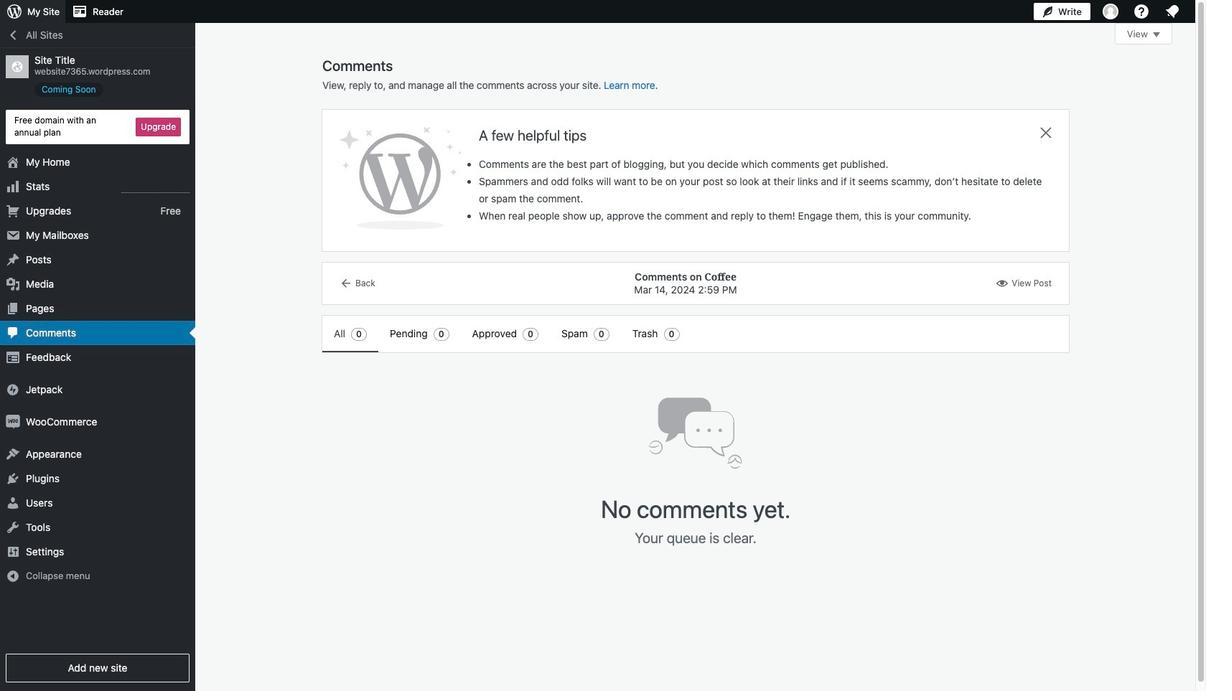 Task type: locate. For each thing, give the bounding box(es) containing it.
0 vertical spatial img image
[[6, 383, 20, 397]]

my profile image
[[1103, 4, 1119, 19]]

dismiss tips image
[[1038, 124, 1055, 141]]

2 img image from the top
[[6, 415, 20, 429]]

highest hourly views 0 image
[[121, 184, 190, 193]]

wordpress logo image
[[340, 127, 462, 230]]

1 vertical spatial img image
[[6, 415, 20, 429]]

img image
[[6, 383, 20, 397], [6, 415, 20, 429]]

1 img image from the top
[[6, 383, 20, 397]]

closed image
[[1153, 32, 1161, 37]]

menu
[[322, 316, 1046, 353]]

main content
[[322, 23, 1173, 578]]

help image
[[1133, 3, 1151, 20]]



Task type: vqa. For each thing, say whether or not it's contained in the screenshot.
johnd293 Image
no



Task type: describe. For each thing, give the bounding box(es) containing it.
manage your notifications image
[[1164, 3, 1181, 20]]



